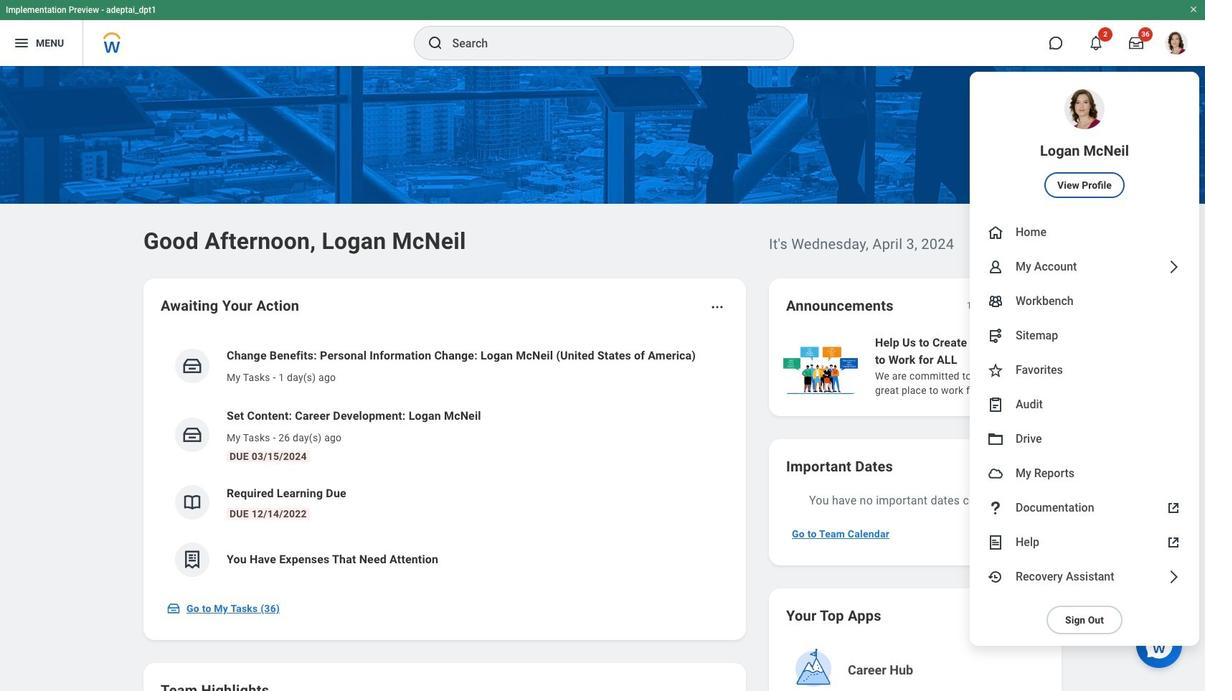 Task type: describe. For each thing, give the bounding box(es) containing it.
4 menu item from the top
[[970, 284, 1200, 319]]

9 menu item from the top
[[970, 457, 1200, 491]]

document image
[[988, 534, 1005, 551]]

Search Workday  search field
[[453, 27, 764, 59]]

star image
[[988, 362, 1005, 379]]

0 horizontal spatial inbox image
[[167, 602, 181, 616]]

1 menu item from the top
[[970, 72, 1200, 215]]

endpoints image
[[988, 327, 1005, 345]]

question image
[[988, 500, 1005, 517]]

dashboard expenses image
[[182, 549, 203, 571]]

avatar image
[[988, 465, 1005, 482]]

10 menu item from the top
[[970, 491, 1200, 525]]

contact card matrix manager image
[[988, 293, 1005, 310]]

paste image
[[988, 396, 1005, 413]]

inbox image
[[182, 355, 203, 377]]

ext link image for 10th "menu item"
[[1166, 500, 1183, 517]]

7 menu item from the top
[[970, 388, 1200, 422]]

0 horizontal spatial list
[[161, 336, 729, 589]]



Task type: locate. For each thing, give the bounding box(es) containing it.
0 vertical spatial inbox image
[[182, 424, 203, 446]]

0 vertical spatial ext link image
[[1166, 500, 1183, 517]]

8 menu item from the top
[[970, 422, 1200, 457]]

justify image
[[13, 34, 30, 52]]

book open image
[[182, 492, 203, 513]]

menu
[[970, 72, 1200, 646]]

list
[[781, 333, 1206, 399], [161, 336, 729, 589]]

1 horizontal spatial list
[[781, 333, 1206, 399]]

banner
[[0, 0, 1206, 646]]

inbox large image
[[1130, 36, 1144, 50]]

search image
[[427, 34, 444, 52]]

chevron right image
[[1166, 258, 1183, 276]]

1 horizontal spatial inbox image
[[182, 424, 203, 446]]

home image
[[988, 224, 1005, 241]]

12 menu item from the top
[[970, 560, 1200, 594]]

5 menu item from the top
[[970, 319, 1200, 353]]

inbox image
[[182, 424, 203, 446], [167, 602, 181, 616]]

chevron right image
[[1166, 569, 1183, 586]]

11 menu item from the top
[[970, 525, 1200, 560]]

menu item
[[970, 72, 1200, 215], [970, 215, 1200, 250], [970, 250, 1200, 284], [970, 284, 1200, 319], [970, 319, 1200, 353], [970, 353, 1200, 388], [970, 388, 1200, 422], [970, 422, 1200, 457], [970, 457, 1200, 491], [970, 491, 1200, 525], [970, 525, 1200, 560], [970, 560, 1200, 594]]

status
[[967, 300, 991, 312]]

ext link image
[[1166, 500, 1183, 517], [1166, 534, 1183, 551]]

3 menu item from the top
[[970, 250, 1200, 284]]

chevron right small image
[[1026, 299, 1041, 313]]

notifications large image
[[1090, 36, 1104, 50]]

2 ext link image from the top
[[1166, 534, 1183, 551]]

main content
[[0, 66, 1206, 691]]

2 menu item from the top
[[970, 215, 1200, 250]]

ext link image for 2nd "menu item" from the bottom
[[1166, 534, 1183, 551]]

1 vertical spatial inbox image
[[167, 602, 181, 616]]

time image
[[988, 569, 1005, 586]]

logan mcneil image
[[1166, 32, 1189, 55]]

6 menu item from the top
[[970, 353, 1200, 388]]

user image
[[988, 258, 1005, 276]]

1 ext link image from the top
[[1166, 500, 1183, 517]]

close environment banner image
[[1190, 5, 1199, 14]]

1 vertical spatial ext link image
[[1166, 534, 1183, 551]]

folder open image
[[988, 431, 1005, 448]]

chevron left small image
[[1001, 299, 1015, 313]]



Task type: vqa. For each thing, say whether or not it's contained in the screenshot.
Logan within the NAVIGATION PANE region
no



